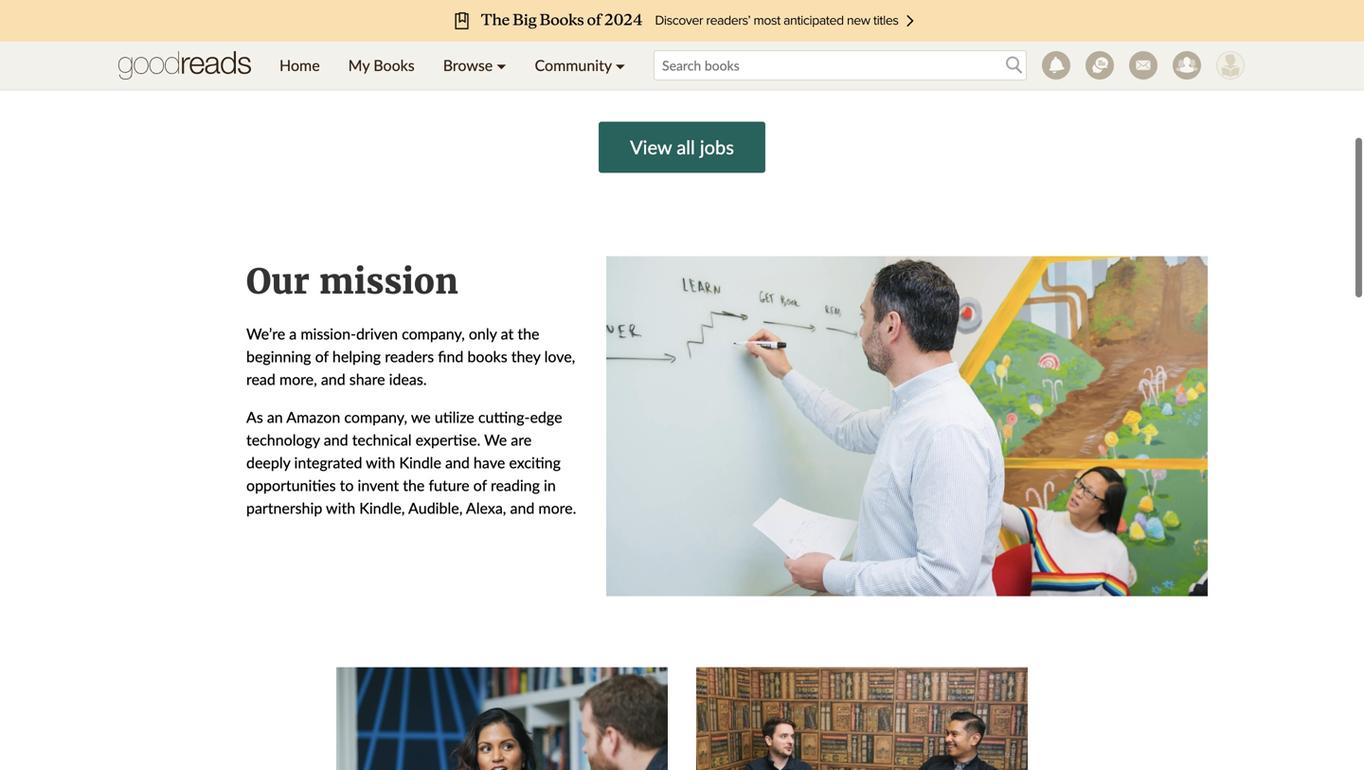 Task type: locate. For each thing, give the bounding box(es) containing it.
0 vertical spatial with
[[366, 454, 395, 472]]

books
[[507, 40, 568, 66], [468, 348, 508, 366]]

0 horizontal spatial ▾
[[497, 56, 507, 74]]

find
[[438, 348, 464, 366]]

in
[[544, 476, 556, 495]]

books down around
[[507, 40, 568, 66]]

Search books text field
[[654, 50, 1027, 81]]

built
[[679, 9, 727, 35]]

at
[[501, 325, 514, 343]]

we're
[[246, 325, 285, 343]]

company,
[[402, 325, 465, 343], [344, 408, 408, 427]]

browse ▾ button
[[429, 42, 521, 89]]

and down world, at left top
[[574, 40, 613, 66]]

we
[[411, 408, 431, 427]]

driven
[[356, 325, 398, 343]]

menu
[[265, 42, 640, 89]]

books down only
[[468, 348, 508, 366]]

inbox image
[[1130, 51, 1158, 80]]

about
[[442, 40, 501, 66]]

1 vertical spatial to
[[340, 476, 354, 495]]

personalized
[[763, 0, 896, 4]]

readers inside we're a mission-driven company, only at the beginning of helping readers find books they love, read more, and share ideas.
[[385, 348, 434, 366]]

content
[[1038, 0, 1118, 4]]

reading down the exciting
[[491, 476, 540, 495]]

my books
[[348, 56, 415, 74]]

to down integrated
[[340, 476, 354, 495]]

amazon
[[286, 408, 341, 427]]

1 vertical spatial readers
[[385, 348, 434, 366]]

0 horizontal spatial with
[[326, 499, 356, 518]]

of down mission-
[[315, 348, 329, 366]]

company, up the technical
[[344, 408, 408, 427]]

expertise.
[[416, 431, 481, 449]]

kindle
[[399, 454, 442, 472]]

ways
[[527, 0, 579, 4]]

mission-
[[301, 325, 356, 343]]

0 horizontal spatial to
[[340, 476, 354, 495]]

mission
[[319, 260, 459, 303]]

0 vertical spatial to
[[586, 0, 607, 4]]

goodreads
[[246, 0, 356, 4]]

browse ▾
[[443, 56, 507, 74]]

of inside we're a mission-driven company, only at the beginning of helping readers find books they love, read more, and share ideas.
[[315, 348, 329, 366]]

love,
[[545, 348, 576, 366]]

with down the technical
[[366, 454, 395, 472]]

1 vertical spatial books
[[468, 348, 508, 366]]

0 vertical spatial reading
[[619, 40, 698, 66]]

reading down world, at left top
[[619, 40, 698, 66]]

with
[[366, 454, 395, 472], [326, 499, 356, 518]]

▾ right browse
[[497, 56, 507, 74]]

1 horizontal spatial to
[[586, 0, 607, 4]]

of
[[375, 9, 396, 35], [810, 9, 831, 35], [364, 40, 385, 66], [315, 348, 329, 366], [474, 476, 487, 495]]

0 horizontal spatial reading
[[491, 476, 540, 495]]

1 vertical spatial reading
[[491, 476, 540, 495]]

an
[[267, 408, 283, 427]]

▾
[[497, 56, 507, 74], [616, 56, 626, 74]]

the right at
[[518, 325, 540, 343]]

0 vertical spatial books
[[507, 40, 568, 66]]

books
[[374, 56, 415, 74]]

to right ways
[[586, 0, 607, 4]]

share
[[350, 370, 385, 389]]

alexa,
[[466, 499, 507, 518]]

community ▾
[[535, 56, 626, 74]]

relevant
[[947, 0, 1032, 4]]

with left kindle,
[[326, 499, 356, 518]]

invent
[[358, 476, 399, 495]]

of down 'personalized'
[[810, 9, 831, 35]]

the down 'personalized'
[[837, 9, 871, 35]]

john smith image
[[1217, 51, 1245, 80]]

utilize
[[435, 408, 475, 427]]

to
[[586, 0, 607, 4], [340, 476, 354, 495]]

our
[[246, 260, 310, 303]]

as
[[246, 408, 263, 427]]

ideas.
[[389, 370, 427, 389]]

the
[[566, 9, 600, 35], [837, 9, 871, 35], [518, 325, 540, 343], [403, 476, 425, 495]]

community
[[535, 56, 612, 74]]

0 vertical spatial company,
[[402, 325, 465, 343]]

collections
[[246, 40, 358, 66]]

▾ for community ▾
[[616, 56, 626, 74]]

of left data
[[364, 40, 385, 66]]

1 horizontal spatial ▾
[[616, 56, 626, 74]]

of up "alexa,"
[[474, 476, 487, 495]]

and left more.
[[510, 499, 535, 518]]

and
[[902, 0, 940, 4], [574, 40, 613, 66], [321, 370, 346, 389], [324, 431, 348, 449], [445, 454, 470, 472], [510, 499, 535, 518]]

world's
[[877, 9, 956, 35]]

the inside we're a mission-driven company, only at the beginning of helping readers find books they love, read more, and share ideas.
[[518, 325, 540, 343]]

partnership
[[246, 499, 323, 518]]

readers down creating
[[402, 9, 479, 35]]

the down kindle
[[403, 476, 425, 495]]

largest
[[962, 9, 1033, 35]]

0 vertical spatial readers
[[402, 9, 479, 35]]

notifications image
[[1043, 51, 1071, 80]]

and up integrated
[[324, 431, 348, 449]]

kindle,
[[359, 499, 405, 518]]

▾ inside dropdown button
[[616, 56, 626, 74]]

company, inside as an amazon company, we utilize cutting-edge technology and technical expertise. we are deeply integrated with kindle and have exciting opportunities to invent the future of reading in partnership with kindle, audible, alexa, and more.
[[344, 408, 408, 427]]

company, up find
[[402, 325, 465, 343]]

readers
[[402, 9, 479, 35], [385, 348, 434, 366]]

1 vertical spatial company,
[[344, 408, 408, 427]]

cutting-
[[478, 408, 530, 427]]

and down helping
[[321, 370, 346, 389]]

▾ right community
[[616, 56, 626, 74]]

home link
[[265, 42, 334, 89]]

1 vertical spatial with
[[326, 499, 356, 518]]

man writing on a whiteboard while meeting with a woman in a fun room image
[[607, 257, 1208, 597]]

more.
[[539, 499, 577, 518]]

read
[[246, 370, 276, 389]]

2 ▾ from the left
[[616, 56, 626, 74]]

1 horizontal spatial reading
[[619, 40, 698, 66]]

1 ▾ from the left
[[497, 56, 507, 74]]

readers up the ideas.
[[385, 348, 434, 366]]

readers inside 'goodreads is creating new ways to deliver highly personalized and relevant content for millions of readers around the world, built on one of the world's largest collections of data about books and reading trends.'
[[402, 9, 479, 35]]

browse
[[443, 56, 493, 74]]

▾ inside dropdown button
[[497, 56, 507, 74]]

reading
[[619, 40, 698, 66], [491, 476, 540, 495]]



Task type: vqa. For each thing, say whether or not it's contained in the screenshot.
new
yes



Task type: describe. For each thing, give the bounding box(es) containing it.
my
[[348, 56, 370, 74]]

and up future
[[445, 454, 470, 472]]

two smiling men sitting in a library, engaged in discussion image
[[697, 668, 1028, 771]]

beginning
[[246, 348, 311, 366]]

future
[[429, 476, 470, 495]]

menu containing home
[[265, 42, 640, 89]]

of inside as an amazon company, we utilize cutting-edge technology and technical expertise. we are deeply integrated with kindle and have exciting opportunities to invent the future of reading in partnership with kindle, audible, alexa, and more.
[[474, 476, 487, 495]]

reading inside 'goodreads is creating new ways to deliver highly personalized and relevant content for millions of readers around the world, built on one of the world's largest collections of data about books and reading trends.'
[[619, 40, 698, 66]]

world,
[[606, 9, 673, 35]]

for
[[246, 9, 277, 35]]

to inside as an amazon company, we utilize cutting-edge technology and technical expertise. we are deeply integrated with kindle and have exciting opportunities to invent the future of reading in partnership with kindle, audible, alexa, and more.
[[340, 476, 354, 495]]

data
[[391, 40, 436, 66]]

technical
[[352, 431, 412, 449]]

helping
[[333, 348, 381, 366]]

my books link
[[334, 42, 429, 89]]

friend requests image
[[1173, 51, 1202, 80]]

view all jobs link
[[599, 122, 766, 173]]

audible,
[[408, 499, 463, 518]]

on
[[734, 9, 760, 35]]

only
[[469, 325, 497, 343]]

and up 'world's'
[[902, 0, 940, 4]]

all
[[677, 136, 695, 159]]

exciting
[[509, 454, 561, 472]]

one
[[766, 9, 804, 35]]

home
[[280, 56, 320, 74]]

new
[[478, 0, 521, 4]]

as an amazon company, we utilize cutting-edge technology and technical expertise. we are deeply integrated with kindle and have exciting opportunities to invent the future of reading in partnership with kindle, audible, alexa, and more.
[[246, 408, 577, 518]]

company, inside we're a mission-driven company, only at the beginning of helping readers find books they love, read more, and share ideas.
[[402, 325, 465, 343]]

1 horizontal spatial with
[[366, 454, 395, 472]]

reading inside as an amazon company, we utilize cutting-edge technology and technical expertise. we are deeply integrated with kindle and have exciting opportunities to invent the future of reading in partnership with kindle, audible, alexa, and more.
[[491, 476, 540, 495]]

the down ways
[[566, 9, 600, 35]]

more,
[[280, 370, 317, 389]]

deeply
[[246, 454, 290, 472]]

books inside we're a mission-driven company, only at the beginning of helping readers find books they love, read more, and share ideas.
[[468, 348, 508, 366]]

around
[[486, 9, 560, 35]]

Search for books to add to your shelves search field
[[654, 50, 1027, 81]]

we
[[484, 431, 507, 449]]

they
[[512, 348, 541, 366]]

we're a mission-driven company, only at the beginning of helping readers find books they love, read more, and share ideas.
[[246, 325, 576, 389]]

view all jobs
[[630, 136, 734, 159]]

▾ for browse ▾
[[497, 56, 507, 74]]

millions
[[283, 9, 369, 35]]

the inside as an amazon company, we utilize cutting-edge technology and technical expertise. we are deeply integrated with kindle and have exciting opportunities to invent the future of reading in partnership with kindle, audible, alexa, and more.
[[403, 476, 425, 495]]

have
[[474, 454, 505, 472]]

creating
[[386, 0, 471, 4]]

integrated
[[294, 454, 362, 472]]

view
[[630, 136, 672, 159]]

our mission
[[246, 260, 459, 303]]

trends.
[[705, 40, 778, 66]]

edge
[[530, 408, 563, 427]]

my group discussions image
[[1086, 51, 1115, 80]]

of down 'is'
[[375, 9, 396, 35]]

opportunities
[[246, 476, 336, 495]]

technology
[[246, 431, 320, 449]]

highly
[[690, 0, 757, 4]]

jobs
[[700, 136, 734, 159]]

and inside we're a mission-driven company, only at the beginning of helping readers find books they love, read more, and share ideas.
[[321, 370, 346, 389]]

a
[[289, 325, 297, 343]]

is
[[362, 0, 380, 4]]

books inside 'goodreads is creating new ways to deliver highly personalized and relevant content for millions of readers around the world, built on one of the world's largest collections of data about books and reading trends.'
[[507, 40, 568, 66]]

are
[[511, 431, 532, 449]]

to inside 'goodreads is creating new ways to deliver highly personalized and relevant content for millions of readers around the world, built on one of the world's largest collections of data about books and reading trends.'
[[586, 0, 607, 4]]

goodreads is creating new ways to deliver highly personalized and relevant content for millions of readers around the world, built on one of the world's largest collections of data about books and reading trends.
[[246, 0, 1118, 66]]

deliver
[[613, 0, 684, 4]]

community ▾ button
[[521, 42, 640, 89]]

woman animatedly talking to a coworker in front of bookshelves image
[[336, 668, 668, 771]]



